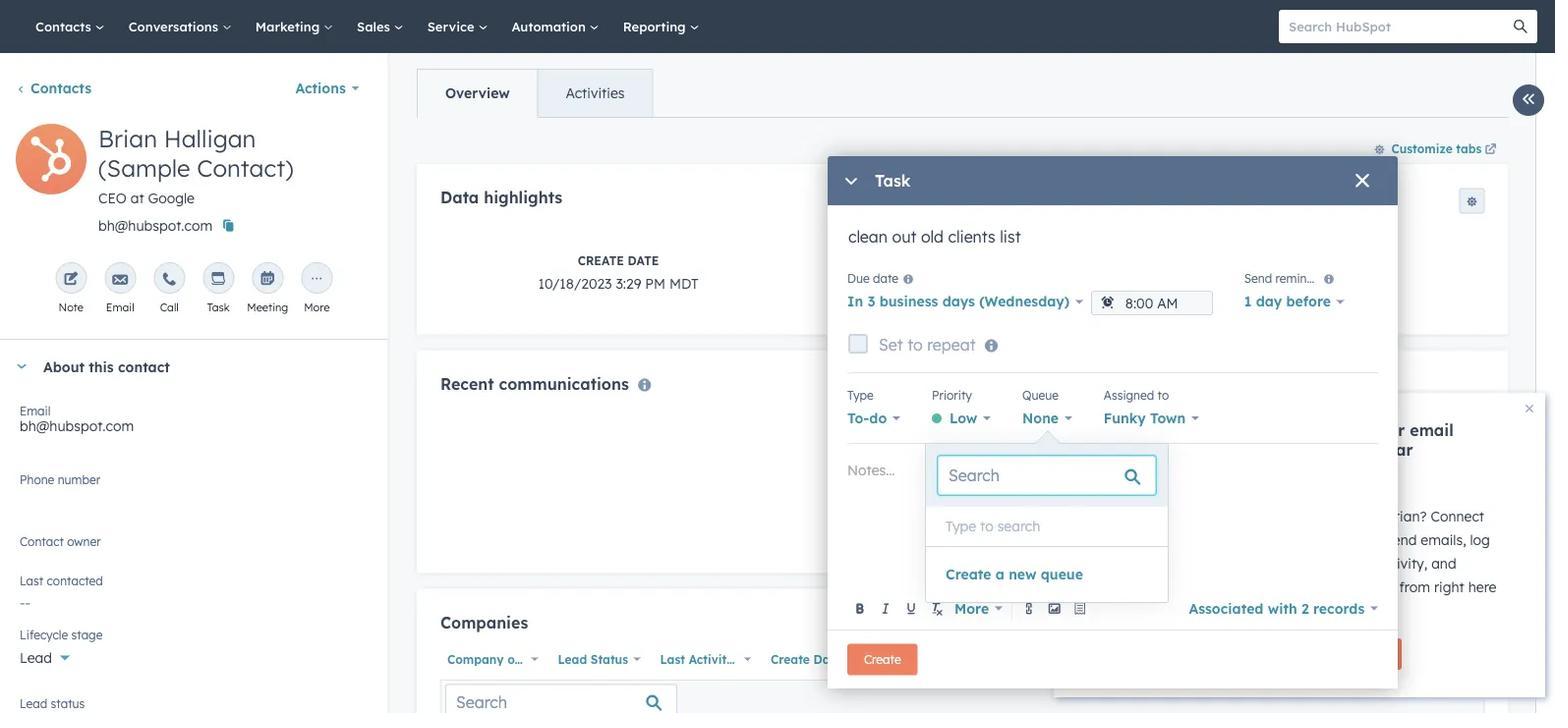 Task type: locate. For each thing, give the bounding box(es) containing it.
3
[[868, 293, 876, 310]]

queue
[[1023, 388, 1059, 403]]

owner
[[67, 534, 101, 549], [43, 542, 82, 559], [507, 653, 544, 667]]

your
[[1369, 421, 1405, 441], [1241, 532, 1270, 549], [1241, 556, 1270, 573]]

reporting link
[[611, 0, 711, 53]]

new
[[1009, 566, 1037, 584]]

to left 'search'
[[980, 518, 994, 535]]

create right create date popup button
[[864, 653, 901, 668]]

to right the set
[[908, 335, 923, 355]]

(sample
[[98, 153, 190, 183]]

lifecycle stage
[[20, 628, 103, 643]]

automation link
[[500, 0, 611, 53]]

your inside 'pro tip: connect your email account and calendar'
[[1369, 421, 1405, 441]]

tabs
[[1456, 141, 1482, 156]]

Search HubSpot search field
[[1279, 10, 1520, 43]]

1 horizontal spatial task
[[875, 171, 911, 191]]

no inside alert
[[920, 530, 939, 547]]

1 horizontal spatial last
[[660, 653, 685, 667]]

2 horizontal spatial email
[[1410, 421, 1454, 441]]

0 horizontal spatial date
[[627, 253, 659, 268]]

task down task icon
[[207, 301, 230, 315]]

owner for company owner
[[507, 653, 544, 667]]

1 vertical spatial and
[[1432, 556, 1457, 573]]

owner inside popup button
[[507, 653, 544, 667]]

add
[[1412, 619, 1435, 634]]

1 horizontal spatial email
[[106, 301, 134, 315]]

halligan
[[164, 124, 256, 153]]

close dialog image
[[1355, 174, 1371, 190]]

date left create button
[[813, 653, 841, 667]]

last
[[20, 574, 43, 589], [660, 653, 685, 667]]

associated with 2 records button
[[1189, 595, 1379, 623]]

create for create date 10/18/2023 3:29 pm mdt
[[577, 253, 624, 268]]

1 horizontal spatial and
[[1432, 556, 1457, 573]]

contact owner no owner
[[20, 534, 101, 559]]

email inside email bh@hubspot.com
[[20, 404, 51, 418]]

owner up contacted
[[67, 534, 101, 549]]

navigation
[[416, 69, 653, 118]]

ready
[[1241, 508, 1282, 526]]

0 vertical spatial more
[[304, 301, 330, 315]]

call image
[[162, 272, 177, 288]]

customize tabs
[[1391, 141, 1482, 156]]

google
[[148, 190, 195, 207]]

1 horizontal spatial account
[[1313, 532, 1365, 549]]

1 vertical spatial last
[[660, 653, 685, 667]]

email up brian?
[[1410, 421, 1454, 441]]

type to search
[[946, 518, 1041, 535]]

HH:MM text field
[[1091, 291, 1213, 316]]

date
[[627, 253, 659, 268], [737, 653, 765, 667], [813, 653, 841, 667]]

conversations link
[[117, 0, 244, 53]]

and down the emails,
[[1432, 556, 1457, 573]]

Phone number text field
[[20, 469, 368, 508]]

from
[[1400, 579, 1431, 596]]

last activity date
[[660, 653, 765, 667]]

lead down lifecycle
[[20, 650, 52, 667]]

account down out
[[1313, 532, 1365, 549]]

2 horizontal spatial date
[[813, 653, 841, 667]]

emails,
[[1421, 532, 1467, 549]]

create inside create a new queue button
[[946, 566, 992, 584]]

lead
[[946, 275, 979, 292], [20, 650, 52, 667], [558, 653, 587, 667], [20, 697, 47, 711]]

connect
[[1302, 421, 1365, 441]]

service link
[[416, 0, 500, 53]]

0 vertical spatial email
[[1410, 421, 1454, 441]]

no owner button
[[20, 531, 368, 563]]

to up town
[[1158, 388, 1169, 403]]

email image
[[112, 272, 128, 288]]

no inside the contact owner no owner
[[20, 542, 39, 559]]

all
[[1381, 579, 1396, 596]]

(wednesday)
[[980, 293, 1070, 310]]

1 horizontal spatial type
[[946, 518, 977, 535]]

low
[[950, 410, 978, 427]]

overview button
[[417, 70, 537, 117]]

date inside create date 10/18/2023 3:29 pm mdt
[[627, 253, 659, 268]]

meeting
[[247, 301, 288, 315]]

and right tip:
[[1309, 441, 1339, 460]]

1 vertical spatial email
[[20, 404, 51, 418]]

stage
[[71, 628, 103, 643]]

at
[[131, 190, 144, 207]]

create left a
[[946, 566, 992, 584]]

bh@hubspot.com
[[98, 217, 213, 235], [20, 418, 134, 435]]

lead left status on the left
[[20, 697, 47, 711]]

no up last contacted
[[20, 542, 39, 559]]

sales link
[[345, 0, 416, 53]]

tip:
[[1273, 421, 1298, 441]]

0 horizontal spatial email
[[1274, 532, 1309, 549]]

contact
[[20, 534, 64, 549]]

with
[[1268, 600, 1298, 618]]

search image
[[1514, 20, 1528, 33]]

1 horizontal spatial search search field
[[938, 456, 1156, 496]]

1 vertical spatial more
[[955, 600, 989, 618]]

last left activity
[[660, 653, 685, 667]]

contacts link
[[24, 0, 117, 53], [16, 80, 91, 97]]

create date 10/18/2023 3:29 pm mdt
[[538, 253, 698, 292]]

1 vertical spatial contacts
[[30, 80, 91, 97]]

search search field down none dropdown button
[[938, 456, 1156, 496]]

create inside create date popup button
[[770, 653, 810, 667]]

0 horizontal spatial email
[[20, 404, 51, 418]]

brian halligan (sample contact) ceo at google
[[98, 124, 294, 207]]

0 vertical spatial last
[[20, 574, 43, 589]]

recent
[[440, 374, 494, 394]]

2 vertical spatial email
[[1337, 556, 1373, 573]]

Title text field
[[848, 225, 1379, 265]]

type
[[848, 388, 874, 403], [946, 518, 977, 535]]

date for create date 10/18/2023 3:29 pm mdt
[[627, 253, 659, 268]]

contacts
[[35, 18, 95, 34], [30, 80, 91, 97]]

0 horizontal spatial and
[[1309, 441, 1339, 460]]

create right last activity date
[[770, 653, 810, 667]]

account up ready
[[1241, 441, 1304, 460]]

more image
[[309, 272, 325, 288]]

Search search field
[[938, 456, 1156, 496], [445, 685, 677, 714]]

date up pm
[[627, 253, 659, 268]]

conversations
[[129, 18, 222, 34]]

pro tip: connect your email account and calendar
[[1241, 421, 1454, 460]]

due date
[[848, 271, 899, 286]]

bh@hubspot.com down google
[[98, 217, 213, 235]]

more down create a new queue button
[[955, 600, 989, 618]]

priority
[[932, 388, 972, 403]]

0 horizontal spatial type
[[848, 388, 874, 403]]

meetings
[[1302, 579, 1362, 596]]

email down caret image
[[20, 404, 51, 418]]

email down email image
[[106, 301, 134, 315]]

your up schedule
[[1241, 556, 1270, 573]]

your down ready
[[1241, 532, 1270, 549]]

create inside create date 10/18/2023 3:29 pm mdt
[[577, 253, 624, 268]]

0 horizontal spatial search search field
[[445, 685, 677, 714]]

customize tabs link
[[1365, 133, 1508, 164]]

-
[[1301, 275, 1307, 292], [1307, 275, 1312, 292]]

contact)
[[197, 153, 294, 183]]

to-do button
[[848, 405, 901, 433]]

lead up days
[[946, 275, 979, 292]]

last down contact
[[20, 574, 43, 589]]

2
[[1302, 600, 1309, 618]]

date right activity
[[737, 653, 765, 667]]

assigned
[[1104, 388, 1155, 403]]

date inside create date popup button
[[813, 653, 841, 667]]

bh@hubspot.com up number
[[20, 418, 134, 435]]

1 vertical spatial type
[[946, 518, 977, 535]]

email up —
[[1337, 556, 1373, 573]]

1 horizontal spatial more
[[955, 600, 989, 618]]

queue
[[1041, 566, 1083, 584]]

type up to-
[[848, 388, 874, 403]]

0 vertical spatial type
[[848, 388, 874, 403]]

to for type to search
[[980, 518, 994, 535]]

lead left status
[[558, 653, 587, 667]]

email for email bh@hubspot.com
[[20, 404, 51, 418]]

0 vertical spatial your
[[1369, 421, 1405, 441]]

0 vertical spatial and
[[1309, 441, 1339, 460]]

0 vertical spatial search search field
[[938, 456, 1156, 496]]

email up contacts'
[[1274, 532, 1309, 549]]

1 vertical spatial task
[[207, 301, 230, 315]]

lead inside popup button
[[558, 653, 587, 667]]

marketing link
[[244, 0, 345, 53]]

more inside more popup button
[[955, 600, 989, 618]]

1 vertical spatial account
[[1313, 532, 1365, 549]]

more down more image
[[304, 301, 330, 315]]

last inside the last activity date "popup button"
[[660, 653, 685, 667]]

0 horizontal spatial account
[[1241, 441, 1304, 460]]

days
[[943, 293, 975, 310]]

highlights
[[483, 188, 562, 207]]

owner right company
[[507, 653, 544, 667]]

no left activities.
[[920, 530, 939, 547]]

0 horizontal spatial no
[[20, 542, 39, 559]]

create inside create button
[[864, 653, 901, 668]]

overview
[[445, 85, 509, 102]]

before
[[1287, 293, 1331, 310]]

0 vertical spatial email
[[106, 301, 134, 315]]

customize
[[1391, 141, 1453, 156]]

1 horizontal spatial no
[[920, 530, 939, 547]]

type left 'search'
[[946, 518, 977, 535]]

more button
[[951, 595, 1007, 623]]

funky town button
[[1104, 405, 1200, 433]]

1 horizontal spatial date
[[737, 653, 765, 667]]

Last contacted text field
[[20, 585, 368, 617]]

status
[[590, 653, 628, 667]]

1 vertical spatial email
[[1274, 532, 1309, 549]]

0 vertical spatial account
[[1241, 441, 1304, 460]]

reporting
[[623, 18, 690, 34]]

email inside 'pro tip: connect your email account and calendar'
[[1410, 421, 1454, 441]]

marketing
[[255, 18, 324, 34]]

brian
[[98, 124, 157, 153]]

0 horizontal spatial last
[[20, 574, 43, 589]]

search search field down lead status
[[445, 685, 677, 714]]

your right connect
[[1369, 421, 1405, 441]]

repeat
[[927, 335, 976, 355]]

to left reach
[[1286, 508, 1299, 526]]

call
[[160, 301, 179, 315]]

task right minimize dialog icon
[[875, 171, 911, 191]]

create up the 10/18/2023
[[577, 253, 624, 268]]



Task type: vqa. For each thing, say whether or not it's contained in the screenshot.
Lead
yes



Task type: describe. For each thing, give the bounding box(es) containing it.
search
[[998, 518, 1041, 535]]

about this contact button
[[0, 340, 368, 393]]

set to repeat
[[879, 335, 976, 355]]

connect
[[1431, 508, 1485, 526]]

here
[[1469, 579, 1497, 596]]

create button
[[848, 645, 918, 676]]

3:29
[[615, 275, 641, 292]]

minimize dialog image
[[844, 174, 859, 190]]

date
[[873, 271, 899, 286]]

1 horizontal spatial email
[[1337, 556, 1373, 573]]

funky town
[[1104, 410, 1186, 427]]

to for ready to reach out to brian? connect your email account to send emails, log your contacts' email activity, and schedule meetings — all from right here in hubspot.
[[1286, 508, 1299, 526]]

note
[[58, 301, 84, 315]]

phone number
[[20, 472, 100, 487]]

create a new queue button
[[946, 563, 1083, 587]]

business
[[880, 293, 938, 310]]

actions button
[[283, 69, 372, 108]]

none button
[[1023, 405, 1073, 433]]

lead status
[[558, 653, 628, 667]]

caret image
[[16, 364, 28, 369]]

data highlights
[[440, 188, 562, 207]]

create for create date
[[770, 653, 810, 667]]

type for type
[[848, 388, 874, 403]]

activity,
[[1377, 556, 1428, 573]]

1 day before button
[[1245, 288, 1345, 316]]

create for create
[[864, 653, 901, 668]]

0 vertical spatial bh@hubspot.com
[[98, 217, 213, 235]]

0 vertical spatial contacts
[[35, 18, 95, 34]]

assigned to
[[1104, 388, 1169, 403]]

no activities. alert
[[440, 417, 1485, 550]]

activities button
[[537, 70, 652, 117]]

service
[[427, 18, 478, 34]]

brian?
[[1386, 508, 1427, 526]]

calendar
[[1344, 441, 1413, 460]]

account inside 'pro tip: connect your email account and calendar'
[[1241, 441, 1304, 460]]

date for create date
[[813, 653, 841, 667]]

last for last contacted
[[20, 574, 43, 589]]

associated
[[1189, 600, 1264, 618]]

owner up last contacted
[[43, 542, 82, 559]]

reach
[[1303, 508, 1340, 526]]

sales
[[357, 18, 394, 34]]

email for email
[[106, 301, 134, 315]]

company owner button
[[440, 647, 544, 673]]

records
[[1314, 600, 1365, 618]]

0 vertical spatial task
[[875, 171, 911, 191]]

last for last activity date
[[660, 653, 685, 667]]

—
[[1365, 579, 1377, 596]]

to left send
[[1369, 532, 1383, 549]]

to right out
[[1369, 508, 1382, 526]]

0 horizontal spatial more
[[304, 301, 330, 315]]

navigation containing overview
[[416, 69, 653, 118]]

in
[[848, 293, 863, 310]]

activities
[[565, 85, 624, 102]]

in
[[1241, 603, 1252, 620]]

phone
[[20, 472, 54, 487]]

none
[[1023, 410, 1059, 427]]

mdt
[[669, 275, 698, 292]]

to-
[[848, 410, 870, 427]]

right
[[1435, 579, 1465, 596]]

out
[[1343, 508, 1365, 526]]

set
[[879, 335, 903, 355]]

contacted
[[47, 574, 103, 589]]

1 vertical spatial search search field
[[445, 685, 677, 714]]

do
[[870, 410, 887, 427]]

this
[[89, 358, 114, 375]]

add button
[[1382, 613, 1447, 639]]

funky
[[1104, 410, 1146, 427]]

create date button
[[764, 647, 859, 673]]

due
[[848, 271, 870, 286]]

town
[[1150, 410, 1186, 427]]

lead button
[[20, 639, 368, 672]]

date inside the last activity date "popup button"
[[737, 653, 765, 667]]

and inside the ready to reach out to brian? connect your email account to send emails, log your contacts' email activity, and schedule meetings — all from right here in hubspot.
[[1432, 556, 1457, 573]]

1 vertical spatial contacts link
[[16, 80, 91, 97]]

task image
[[211, 272, 226, 288]]

and inside 'pro tip: connect your email account and calendar'
[[1309, 441, 1339, 460]]

send
[[1387, 532, 1417, 549]]

ceo
[[98, 190, 127, 207]]

2 vertical spatial your
[[1241, 556, 1270, 573]]

reminder
[[1276, 271, 1326, 286]]

owner for contact owner no owner
[[67, 534, 101, 549]]

to for set to repeat
[[908, 335, 923, 355]]

to for assigned to
[[1158, 388, 1169, 403]]

in 3 business days (wednesday) button
[[848, 288, 1083, 316]]

recent communications
[[440, 374, 629, 394]]

0 horizontal spatial task
[[207, 301, 230, 315]]

account inside the ready to reach out to brian? connect your email account to send emails, log your contacts' email activity, and schedule meetings — all from right here in hubspot.
[[1313, 532, 1365, 549]]

10/18/2023
[[538, 275, 612, 292]]

email bh@hubspot.com
[[20, 404, 134, 435]]

pro
[[1241, 421, 1268, 441]]

2 - from the left
[[1307, 275, 1312, 292]]

create for create a new queue
[[946, 566, 992, 584]]

company
[[447, 653, 504, 667]]

1 vertical spatial your
[[1241, 532, 1270, 549]]

actions
[[295, 80, 346, 97]]

0 vertical spatial contacts link
[[24, 0, 117, 53]]

1 vertical spatial bh@hubspot.com
[[20, 418, 134, 435]]

number
[[58, 472, 100, 487]]

lead inside popup button
[[20, 650, 52, 667]]

contact
[[118, 358, 170, 375]]

close image
[[1526, 405, 1534, 413]]

low button
[[932, 405, 991, 433]]

hubspot.
[[1256, 603, 1317, 620]]

send reminder
[[1245, 271, 1326, 286]]

activity
[[689, 653, 734, 667]]

activities.
[[943, 530, 1005, 547]]

1 - from the left
[[1301, 275, 1307, 292]]

meeting image
[[260, 272, 276, 288]]

type for type to search
[[946, 518, 977, 535]]

last activity date button
[[653, 647, 765, 673]]

communications
[[499, 374, 629, 394]]

create date
[[770, 653, 841, 667]]

about
[[43, 358, 85, 375]]

data
[[440, 188, 479, 207]]

note image
[[63, 272, 79, 288]]

a
[[996, 566, 1005, 584]]



